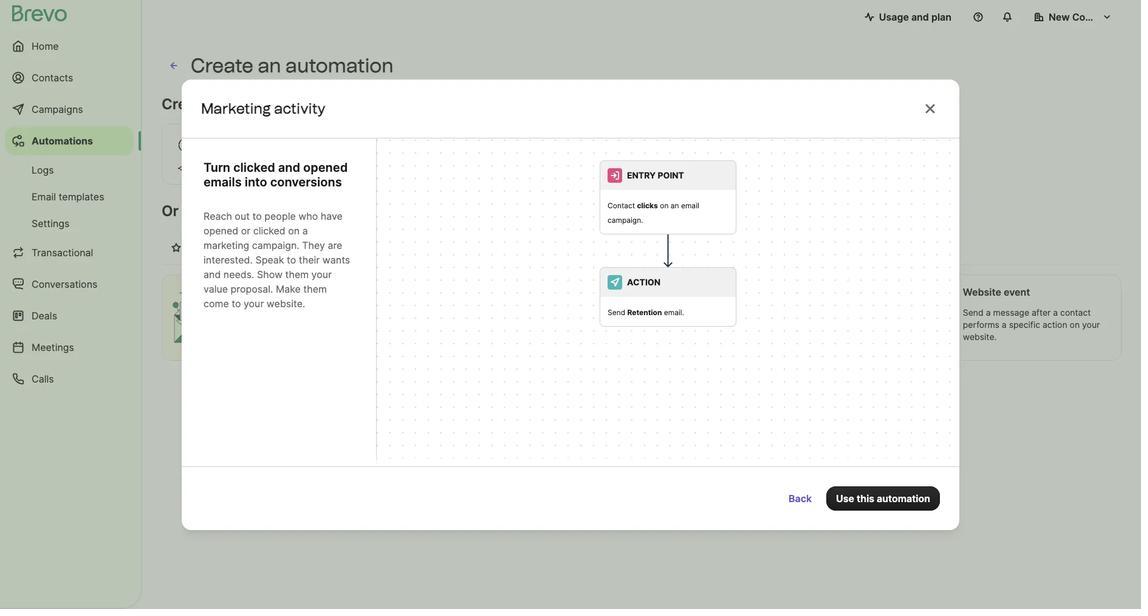 Task type: describe. For each thing, give the bounding box(es) containing it.
transactional
[[32, 247, 93, 259]]

for
[[437, 202, 457, 220]]

message up send a welcome message after a subscriber joins your list.
[[282, 286, 324, 298]]

automations
[[286, 202, 375, 220]]

usage
[[879, 11, 909, 23]]

campaign. inside the send messages based on whether contacts open or click an email campaign.
[[478, 332, 519, 342]]

most popular
[[186, 242, 248, 254]]

all link
[[258, 236, 289, 264]]

send a welcome message after a subscriber joins your list.
[[236, 307, 369, 330]]

entry
[[627, 170, 656, 180]]

click
[[549, 320, 567, 330]]

after inside send a welcome message after a subscriber joins your list.
[[343, 307, 362, 318]]

1 horizontal spatial to
[[252, 210, 262, 222]]

new company
[[1049, 11, 1117, 23]]

logs link
[[5, 158, 134, 182]]

your left own
[[213, 95, 244, 113]]

clicked inside the "reach out to people who have opened or clicked on a marketing campaign. they are interested. speak to their wants and needs. show them your value proposal. make them come to your website."
[[253, 225, 285, 237]]

website event
[[963, 286, 1030, 298]]

message inside send a message after a contact performs a specific action on your website.
[[993, 307, 1029, 318]]

create for create an automation
[[191, 54, 253, 77]]

welcome
[[266, 307, 302, 318]]

on inside the send messages based on whether contacts open or click an email campaign.
[[571, 307, 581, 318]]

conversations link
[[5, 270, 134, 299]]

send messages based on whether contacts open or click an email campaign.
[[478, 307, 617, 342]]

send for anniversary date
[[720, 307, 741, 318]]

create your own automation
[[162, 95, 361, 113]]

send retention email.
[[608, 308, 684, 317]]

your inside send a message after a contact performs a specific action on your website.
[[1082, 320, 1100, 330]]

improve engagement link
[[289, 236, 408, 265]]

messages inside send a series of messages based on a special event or birthday.
[[788, 307, 828, 318]]

are
[[328, 239, 342, 251]]

increase for increase traffic
[[418, 242, 459, 254]]

custom automation button
[[162, 122, 346, 187]]

use this automation
[[836, 492, 930, 505]]

home link
[[5, 32, 134, 61]]

own
[[248, 95, 278, 113]]

1 horizontal spatial event
[[1004, 286, 1030, 298]]

email.
[[664, 308, 684, 317]]

campaign. inside the "reach out to people who have opened or clicked on a marketing campaign. they are interested. speak to their wants and needs. show them your value proposal. make them come to your website."
[[252, 239, 299, 251]]

website
[[963, 286, 1001, 298]]

traffic
[[461, 242, 489, 254]]

plan
[[931, 11, 951, 23]]

use this automation button
[[826, 486, 940, 511]]

custom automation
[[240, 148, 332, 160]]

revenue
[[552, 242, 590, 254]]

transactional link
[[5, 238, 134, 267]]

or use one of the automations we built for you
[[162, 202, 487, 220]]

meetings link
[[5, 333, 134, 362]]

increase traffic
[[418, 242, 489, 254]]

on an email campaign.
[[608, 201, 699, 225]]

usage and plan
[[879, 11, 951, 23]]

email templates link
[[5, 185, 134, 209]]

improve
[[299, 242, 337, 254]]

needs.
[[223, 268, 254, 280]]

have
[[321, 210, 343, 222]]

automations
[[32, 135, 93, 147]]

email
[[32, 191, 56, 203]]

series
[[751, 307, 775, 318]]

calls link
[[5, 365, 134, 394]]

of for the
[[241, 202, 256, 220]]

clicks
[[637, 201, 658, 210]]

one
[[211, 202, 238, 220]]

build
[[609, 242, 633, 254]]

use
[[182, 202, 208, 220]]

calls
[[32, 373, 54, 385]]

automations link
[[5, 126, 134, 156]]

value
[[204, 283, 228, 295]]

1 horizontal spatial activity
[[528, 286, 563, 298]]

most
[[186, 242, 210, 254]]

out
[[235, 210, 250, 222]]

automation inside button
[[279, 148, 332, 160]]

come
[[204, 297, 229, 310]]

message inside send a welcome message after a subscriber joins your list.
[[304, 307, 340, 318]]

on inside send a series of messages based on a special event or birthday.
[[858, 307, 868, 318]]

after inside send a message after a contact performs a specific action on your website.
[[1032, 307, 1051, 318]]

use
[[836, 492, 854, 505]]

turn clicked and opened emails into conversions
[[204, 160, 348, 189]]

improve engagement
[[299, 242, 399, 254]]

conversations
[[32, 278, 97, 290]]

increase revenue link
[[499, 236, 599, 264]]

you
[[461, 202, 487, 220]]

email inside the send messages based on whether contacts open or click an email campaign.
[[581, 320, 602, 330]]

wants
[[322, 254, 350, 266]]

contacts
[[478, 320, 513, 330]]

campaigns
[[32, 103, 83, 115]]

reach
[[204, 210, 232, 222]]

your down proposal.
[[244, 297, 264, 310]]

settings link
[[5, 211, 134, 236]]

event inside send a series of messages based on a special event or birthday.
[[758, 320, 781, 330]]

build relationships link
[[599, 236, 706, 264]]

performs
[[963, 320, 999, 330]]

of for messages
[[777, 307, 785, 318]]

popular
[[212, 242, 248, 254]]

increase for increase revenue
[[509, 242, 549, 254]]

your inside send a welcome message after a subscriber joins your list.
[[301, 320, 319, 330]]



Task type: vqa. For each thing, say whether or not it's contained in the screenshot.
the right 'Deals'
no



Task type: locate. For each thing, give the bounding box(es) containing it.
2 messages from the left
[[788, 307, 828, 318]]

1 messages from the left
[[501, 307, 542, 318]]

built
[[402, 202, 434, 220]]

automation
[[286, 54, 393, 77], [281, 95, 361, 113], [279, 148, 332, 160], [877, 492, 930, 505]]

website. inside send a message after a contact performs a specific action on your website.
[[963, 332, 997, 342]]

or inside send a series of messages based on a special event or birthday.
[[783, 320, 791, 330]]

0 vertical spatial campaign.
[[608, 215, 643, 225]]

and up value
[[204, 268, 221, 280]]

opened up or use one of the automations we built for you
[[303, 160, 348, 175]]

1 horizontal spatial marketing activity
[[478, 286, 563, 298]]

send inside send a series of messages based on a special event or birthday.
[[720, 307, 741, 318]]

send up special
[[720, 307, 741, 318]]

increase left traffic at the left of page
[[418, 242, 459, 254]]

marketing activity up open
[[478, 286, 563, 298]]

an inside the send messages based on whether contacts open or click an email campaign.
[[569, 320, 579, 330]]

0 vertical spatial event
[[1004, 286, 1030, 298]]

relationships
[[635, 242, 696, 254]]

this
[[857, 492, 874, 505]]

settings
[[32, 218, 70, 230]]

1 vertical spatial marketing
[[478, 286, 526, 298]]

1 after from the left
[[343, 307, 362, 318]]

0 horizontal spatial opened
[[204, 225, 238, 237]]

1 horizontal spatial and
[[278, 160, 300, 175]]

on inside send a message after a contact performs a specific action on your website.
[[1070, 320, 1080, 330]]

campaigns link
[[5, 95, 134, 124]]

1 vertical spatial and
[[278, 160, 300, 175]]

website. down make
[[267, 297, 305, 310]]

send inside send a welcome message after a subscriber joins your list.
[[236, 307, 256, 318]]

0 horizontal spatial and
[[204, 268, 221, 280]]

message
[[282, 286, 324, 298], [304, 307, 340, 318], [993, 307, 1029, 318]]

website.
[[267, 297, 305, 310], [963, 332, 997, 342]]

action
[[627, 277, 660, 287]]

1 send from the left
[[236, 307, 256, 318]]

1 horizontal spatial based
[[831, 307, 855, 318]]

create an automation
[[191, 54, 393, 77]]

and inside button
[[911, 11, 929, 23]]

2 send from the left
[[478, 307, 499, 318]]

2 vertical spatial campaign.
[[478, 332, 519, 342]]

website. inside the "reach out to people who have opened or clicked on a marketing campaign. they are interested. speak to their wants and needs. show them your value proposal. make them come to your website."
[[267, 297, 305, 310]]

1 horizontal spatial of
[[777, 307, 785, 318]]

opened inside the "reach out to people who have opened or clicked on a marketing campaign. they are interested. speak to their wants and needs. show them your value proposal. make them come to your website."
[[204, 225, 238, 237]]

2 horizontal spatial and
[[911, 11, 929, 23]]

0 vertical spatial activity
[[274, 99, 325, 117]]

send inside send a message after a contact performs a specific action on your website.
[[963, 307, 984, 318]]

0 vertical spatial opened
[[303, 160, 348, 175]]

they
[[302, 239, 325, 251]]

or left click
[[538, 320, 546, 330]]

1 vertical spatial to
[[287, 254, 296, 266]]

1 horizontal spatial an
[[569, 320, 579, 330]]

1 vertical spatial activity
[[528, 286, 563, 298]]

after
[[343, 307, 362, 318], [1032, 307, 1051, 318]]

campaign. inside on an email campaign.
[[608, 215, 643, 225]]

1 vertical spatial event
[[758, 320, 781, 330]]

event down series at the right bottom of page
[[758, 320, 781, 330]]

send for website event
[[963, 307, 984, 318]]

2 based from the left
[[831, 307, 855, 318]]

and right the custom
[[278, 160, 300, 175]]

1 horizontal spatial messages
[[788, 307, 828, 318]]

0 horizontal spatial to
[[232, 297, 241, 310]]

conversions
[[270, 175, 342, 189]]

anniversary date
[[720, 286, 801, 298]]

their
[[299, 254, 320, 266]]

2 horizontal spatial campaign.
[[608, 215, 643, 225]]

event up specific
[[1004, 286, 1030, 298]]

deals
[[32, 310, 57, 322]]

campaign.
[[608, 215, 643, 225], [252, 239, 299, 251], [478, 332, 519, 342]]

based inside send a series of messages based on a special event or birthday.
[[831, 307, 855, 318]]

campaign. up speak
[[252, 239, 299, 251]]

1 horizontal spatial campaign.
[[478, 332, 519, 342]]

or down out
[[241, 225, 250, 237]]

1 vertical spatial marketing activity
[[478, 286, 563, 298]]

2 vertical spatial and
[[204, 268, 221, 280]]

them up make
[[285, 268, 309, 280]]

a inside the "reach out to people who have opened or clicked on a marketing campaign. they are interested. speak to their wants and needs. show them your value proposal. make them come to your website."
[[302, 225, 308, 237]]

1 based from the left
[[544, 307, 569, 318]]

contacts link
[[5, 63, 134, 92]]

custom
[[240, 148, 276, 160]]

marketing activity up the custom
[[201, 99, 325, 117]]

1 vertical spatial email
[[581, 320, 602, 330]]

build relationships
[[609, 242, 696, 254]]

and inside turn clicked and opened emails into conversions
[[278, 160, 300, 175]]

2 after from the left
[[1032, 307, 1051, 318]]

on
[[660, 201, 669, 210], [288, 225, 300, 237], [571, 307, 581, 318], [858, 307, 868, 318], [1070, 320, 1080, 330]]

1 vertical spatial clicked
[[253, 225, 285, 237]]

0 horizontal spatial after
[[343, 307, 362, 318]]

reach out to people who have opened or clicked on a marketing campaign. they are interested. speak to their wants and needs. show them your value proposal. make them come to your website.
[[204, 210, 350, 310]]

0 horizontal spatial marketing
[[201, 99, 271, 117]]

send up performs
[[963, 307, 984, 318]]

people
[[264, 210, 296, 222]]

send inside the send messages based on whether contacts open or click an email campaign.
[[478, 307, 499, 318]]

or left "birthday."
[[783, 320, 791, 330]]

0 horizontal spatial of
[[241, 202, 256, 220]]

2 horizontal spatial an
[[671, 201, 679, 210]]

1 vertical spatial opened
[[204, 225, 238, 237]]

contact clicks
[[608, 201, 658, 210]]

retention
[[627, 308, 662, 317]]

your left the list. at the left bottom of the page
[[301, 320, 319, 330]]

email down the point
[[681, 201, 699, 210]]

of inside send a series of messages based on a special event or birthday.
[[777, 307, 785, 318]]

1 vertical spatial create
[[162, 95, 209, 113]]

activity down "create an automation"
[[274, 99, 325, 117]]

welcome
[[236, 286, 279, 298]]

tab list containing most popular
[[162, 236, 1122, 265]]

0 vertical spatial to
[[252, 210, 262, 222]]

them
[[285, 268, 309, 280], [303, 283, 327, 295]]

0 vertical spatial email
[[681, 201, 699, 210]]

4 send from the left
[[963, 307, 984, 318]]

send for welcome message
[[236, 307, 256, 318]]

your down contact
[[1082, 320, 1100, 330]]

action
[[1043, 320, 1067, 330]]

0 vertical spatial an
[[258, 54, 281, 77]]

logs
[[32, 164, 54, 176]]

messages inside the send messages based on whether contacts open or click an email campaign.
[[501, 307, 542, 318]]

an for create
[[258, 54, 281, 77]]

dxrbf image
[[171, 243, 181, 253]]

to right out
[[252, 210, 262, 222]]

marketing
[[204, 239, 249, 251]]

activity
[[274, 99, 325, 117], [528, 286, 563, 298]]

or for activity
[[538, 320, 546, 330]]

0 horizontal spatial campaign.
[[252, 239, 299, 251]]

1 vertical spatial them
[[303, 283, 327, 295]]

message up the list. at the left bottom of the page
[[304, 307, 340, 318]]

2 increase from the left
[[509, 242, 549, 254]]

meetings
[[32, 341, 74, 354]]

0 horizontal spatial messages
[[501, 307, 542, 318]]

create for create your own automation
[[162, 95, 209, 113]]

or
[[162, 202, 179, 220]]

marketing up "custom automation" button
[[201, 99, 271, 117]]

messages
[[501, 307, 542, 318], [788, 307, 828, 318]]

show
[[257, 268, 282, 280]]

or for clicked
[[241, 225, 250, 237]]

0 vertical spatial them
[[285, 268, 309, 280]]

1 horizontal spatial email
[[681, 201, 699, 210]]

to right come
[[232, 297, 241, 310]]

messages up "birthday."
[[788, 307, 828, 318]]

campaign. down contacts
[[478, 332, 519, 342]]

1 horizontal spatial marketing
[[478, 286, 526, 298]]

1 horizontal spatial opened
[[303, 160, 348, 175]]

0 horizontal spatial an
[[258, 54, 281, 77]]

list.
[[322, 320, 335, 330]]

based inside the send messages based on whether contacts open or click an email campaign.
[[544, 307, 569, 318]]

0 horizontal spatial increase
[[418, 242, 459, 254]]

1 vertical spatial campaign.
[[252, 239, 299, 251]]

an right clicks
[[671, 201, 679, 210]]

clicked inside turn clicked and opened emails into conversions
[[233, 160, 275, 175]]

0 vertical spatial create
[[191, 54, 253, 77]]

welcome message
[[236, 286, 324, 298]]

send for marketing activity
[[478, 307, 499, 318]]

or
[[241, 225, 250, 237], [538, 320, 546, 330], [783, 320, 791, 330]]

we
[[378, 202, 399, 220]]

after down the wants
[[343, 307, 362, 318]]

0 horizontal spatial email
[[581, 320, 602, 330]]

website. down performs
[[963, 332, 997, 342]]

anniversary
[[720, 286, 777, 298]]

the
[[259, 202, 283, 220]]

into
[[245, 175, 267, 189]]

0 horizontal spatial based
[[544, 307, 569, 318]]

and left plan
[[911, 11, 929, 23]]

to left their
[[287, 254, 296, 266]]

emails
[[204, 175, 242, 189]]

1 vertical spatial of
[[777, 307, 785, 318]]

0 vertical spatial of
[[241, 202, 256, 220]]

email inside on an email campaign.
[[681, 201, 699, 210]]

0 horizontal spatial website.
[[267, 297, 305, 310]]

0 horizontal spatial activity
[[274, 99, 325, 117]]

on inside the "reach out to people who have opened or clicked on a marketing campaign. they are interested. speak to their wants and needs. show them your value proposal. make them come to your website."
[[288, 225, 300, 237]]

new
[[1049, 11, 1070, 23]]

tab list
[[162, 236, 1122, 265]]

point
[[658, 170, 684, 180]]

an right click
[[569, 320, 579, 330]]

0 vertical spatial website.
[[267, 297, 305, 310]]

of
[[241, 202, 256, 220], [777, 307, 785, 318]]

a
[[302, 225, 308, 237], [259, 307, 263, 318], [364, 307, 369, 318], [743, 307, 748, 318], [986, 307, 991, 318], [1053, 307, 1058, 318], [720, 320, 725, 330], [1002, 320, 1007, 330]]

contact
[[1060, 307, 1091, 318]]

make
[[276, 283, 301, 295]]

send up the subscriber
[[236, 307, 256, 318]]

special
[[728, 320, 756, 330]]

0 horizontal spatial event
[[758, 320, 781, 330]]

proposal.
[[231, 283, 273, 295]]

campaign. down contact
[[608, 215, 643, 225]]

1 horizontal spatial or
[[538, 320, 546, 330]]

them right make
[[303, 283, 327, 295]]

send left retention
[[608, 308, 625, 317]]

activity up the send messages based on whether contacts open or click an email campaign.
[[528, 286, 563, 298]]

or inside the "reach out to people who have opened or clicked on a marketing campaign. they are interested. speak to their wants and needs. show them your value proposal. make them come to your website."
[[241, 225, 250, 237]]

1 increase from the left
[[418, 242, 459, 254]]

increase
[[418, 242, 459, 254], [509, 242, 549, 254]]

1 horizontal spatial increase
[[509, 242, 549, 254]]

send a series of messages based on a special event or birthday.
[[720, 307, 868, 330]]

0 vertical spatial marketing
[[201, 99, 271, 117]]

2 horizontal spatial to
[[287, 254, 296, 266]]

marketing up contacts
[[478, 286, 526, 298]]

0 vertical spatial and
[[911, 11, 929, 23]]

1 horizontal spatial after
[[1032, 307, 1051, 318]]

after up action
[[1032, 307, 1051, 318]]

email
[[681, 201, 699, 210], [581, 320, 602, 330]]

clicked
[[233, 160, 275, 175], [253, 225, 285, 237]]

interested.
[[204, 254, 253, 266]]

opened down reach
[[204, 225, 238, 237]]

of left the
[[241, 202, 256, 220]]

whether
[[584, 307, 617, 318]]

event
[[1004, 286, 1030, 298], [758, 320, 781, 330]]

message up specific
[[993, 307, 1029, 318]]

marketing
[[201, 99, 271, 117], [478, 286, 526, 298]]

3 send from the left
[[720, 307, 741, 318]]

based
[[544, 307, 569, 318], [831, 307, 855, 318]]

1 vertical spatial website.
[[963, 332, 997, 342]]

automation inside button
[[877, 492, 930, 505]]

0 horizontal spatial or
[[241, 225, 250, 237]]

1 vertical spatial an
[[671, 201, 679, 210]]

and inside the "reach out to people who have opened or clicked on a marketing campaign. they are interested. speak to their wants and needs. show them your value proposal. make them come to your website."
[[204, 268, 221, 280]]

send up contacts
[[478, 307, 499, 318]]

2 vertical spatial to
[[232, 297, 241, 310]]

2 horizontal spatial or
[[783, 320, 791, 330]]

opened inside turn clicked and opened emails into conversions
[[303, 160, 348, 175]]

on inside on an email campaign.
[[660, 201, 669, 210]]

contacts
[[32, 72, 73, 84]]

an up own
[[258, 54, 281, 77]]

2 vertical spatial an
[[569, 320, 579, 330]]

email down whether
[[581, 320, 602, 330]]

messages up open
[[501, 307, 542, 318]]

increase left 'revenue'
[[509, 242, 549, 254]]

an for on
[[671, 201, 679, 210]]

send
[[236, 307, 256, 318], [478, 307, 499, 318], [720, 307, 741, 318], [963, 307, 984, 318], [608, 308, 625, 317]]

0 vertical spatial marketing activity
[[201, 99, 325, 117]]

deals link
[[5, 301, 134, 331]]

joins
[[280, 320, 299, 330]]

your down their
[[311, 268, 332, 280]]

back button
[[779, 486, 822, 511]]

increase traffic link
[[408, 236, 499, 264]]

5 send from the left
[[608, 308, 625, 317]]

an inside on an email campaign.
[[671, 201, 679, 210]]

of right series at the right bottom of page
[[777, 307, 785, 318]]

1 horizontal spatial website.
[[963, 332, 997, 342]]

0 vertical spatial clicked
[[233, 160, 275, 175]]

birthday.
[[794, 320, 829, 330]]

open
[[515, 320, 536, 330]]

0 horizontal spatial marketing activity
[[201, 99, 325, 117]]

subscriber
[[236, 320, 278, 330]]

or inside the send messages based on whether contacts open or click an email campaign.
[[538, 320, 546, 330]]

send a message after a contact performs a specific action on your website.
[[963, 307, 1100, 342]]



